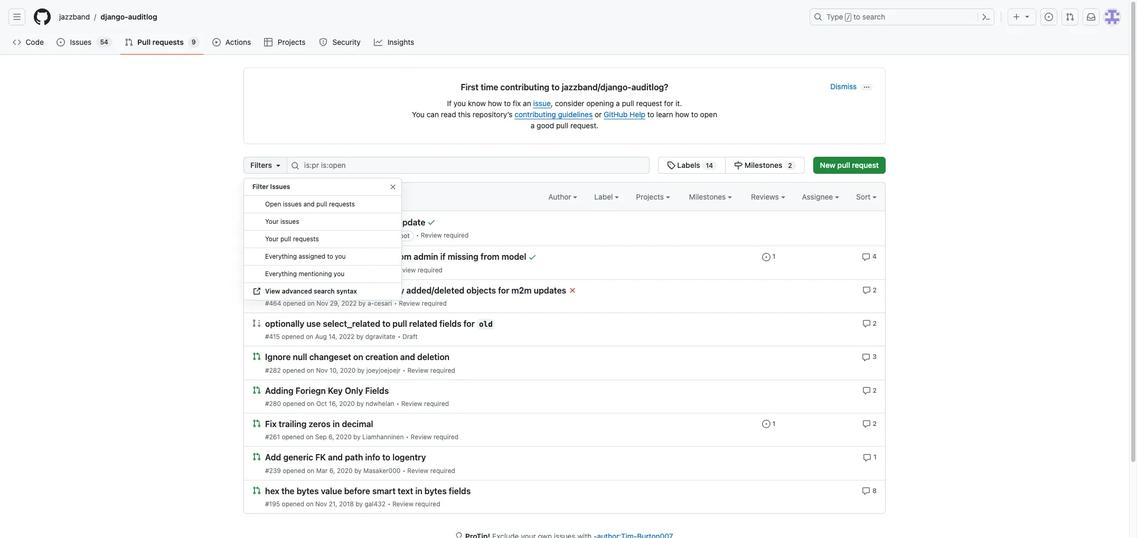Task type: locate. For each thing, give the bounding box(es) containing it.
nov inside hex the bytes value before smart text in bytes fields #195             opened on nov 21, 2018 by gal432 • review required
[[315, 500, 327, 508]]

/ inside the type / to search
[[846, 14, 850, 21]]

open
[[700, 110, 717, 119]]

projects link
[[260, 34, 311, 50]]

opened down the
[[282, 500, 304, 508]]

2 vertical spatial nov
[[315, 500, 327, 508]]

1 vertical spatial open pull request image
[[252, 419, 261, 428]]

by down the path
[[354, 467, 362, 475]]

link external image
[[252, 287, 261, 296]]

3 open pull request element from the top
[[252, 385, 261, 394]]

1 vertical spatial you
[[335, 252, 346, 260]]

fields
[[439, 319, 461, 329], [449, 486, 471, 496]]

1 vertical spatial milestones
[[689, 192, 728, 201]]

0 horizontal spatial search
[[314, 287, 335, 295]]

#195
[[265, 500, 280, 508]]

• up 'logentry'
[[406, 433, 409, 441]]

comment image
[[862, 253, 870, 261], [862, 320, 871, 328], [862, 387, 871, 395], [862, 487, 870, 495]]

1 vertical spatial git pull request image
[[125, 38, 133, 46]]

by inside fix trailing zeros in decimal #261             opened on sep 6, 2020 by liamhanninen • review required
[[353, 433, 361, 441]]

1 vertical spatial everything
[[265, 270, 297, 278]]

0 vertical spatial 1 link
[[762, 252, 775, 261]]

0 horizontal spatial for
[[463, 319, 475, 329]]

joeyjoejoejr link
[[366, 366, 400, 374]]

2 your from the top
[[265, 235, 279, 243]]

1 open pull request element from the top
[[252, 285, 261, 294]]

1 horizontal spatial request
[[852, 161, 879, 170]]

search right type
[[862, 12, 885, 21]]

0 vertical spatial request
[[636, 99, 662, 108]]

comment image inside "1" link
[[863, 453, 872, 462]]

4 2 link from the top
[[862, 419, 877, 428]]

your
[[265, 218, 279, 226], [265, 235, 279, 243]]

filters button
[[243, 157, 287, 174]]

2 vertical spatial open pull request image
[[252, 453, 261, 461]]

opened inside add generic fk and path info to logentry #239             opened on mar 6, 2020 by masaker000 • review required
[[283, 467, 305, 475]]

opened inside optionally use select_related to pull related fields for old #415             opened on aug 14, 2022 by dgravitate • draft
[[282, 333, 304, 341]]

comment image for add generic fk and path info to logentry
[[863, 453, 872, 462]]

comment image inside 8 link
[[862, 487, 870, 495]]

1 vertical spatial fields
[[449, 486, 471, 496]]

review required link up 'logentry'
[[411, 433, 458, 441]]

comment image left 8
[[862, 487, 870, 495]]

comment image inside the 3 link
[[862, 353, 871, 362]]

gal432 link
[[365, 500, 385, 508]]

2020 right the 16,
[[339, 400, 355, 408]]

1 vertical spatial in
[[415, 486, 422, 496]]

0 vertical spatial fields
[[439, 319, 461, 329]]

open pull request image for hex the bytes value before smart text in bytes fields
[[252, 486, 261, 495]]

on left "mar"
[[307, 467, 314, 475]]

commit-
[[363, 232, 388, 240]]

0 vertical spatial nov
[[316, 299, 328, 307]]

bytes right text
[[424, 486, 447, 496]]

1 vertical spatial 6,
[[329, 467, 335, 475]]

6, right "mar"
[[329, 467, 335, 475]]

0 vertical spatial for
[[664, 99, 674, 108]]

by down decimal
[[353, 433, 361, 441]]

opened down generic
[[283, 467, 305, 475]]

1 / 6 checks ok image
[[568, 286, 577, 295]]

m2m
[[511, 286, 532, 295]]

1 horizontal spatial projects
[[636, 192, 666, 201]]

#588             opened 3 days ago by pre-commit-ci
[[265, 232, 393, 240]]

2 open pull request image from the top
[[252, 352, 261, 361]]

1 horizontal spatial issues
[[270, 183, 290, 191]]

1 vertical spatial fix
[[265, 286, 275, 295]]

1 horizontal spatial bytes
[[424, 486, 447, 496]]

1 vertical spatial open pull request image
[[252, 352, 261, 361]]

fix
[[513, 99, 521, 108], [265, 286, 275, 295]]

issue opened image
[[1045, 13, 1053, 21], [57, 38, 65, 46], [762, 253, 770, 261], [762, 420, 770, 428]]

code
[[26, 37, 44, 46]]

1 your from the top
[[265, 218, 279, 226]]

opened down remove
[[282, 266, 304, 274]]

open
[[272, 192, 291, 201], [265, 200, 281, 208]]

on left oct
[[307, 400, 314, 408]]

2 horizontal spatial requests
[[329, 200, 355, 208]]

type
[[826, 12, 843, 21]]

2 2 link from the top
[[862, 318, 877, 328]]

fields inside optionally use select_related to pull related fields for old #415             opened on aug 14, 2022 by dgravitate • draft
[[439, 319, 461, 329]]

triangle down image
[[274, 161, 283, 170]]

help
[[630, 110, 645, 119]]

1 horizontal spatial fix
[[513, 99, 521, 108]]

on inside add generic fk and path info to logentry #239             opened on mar 6, 2020 by masaker000 • review required
[[307, 467, 314, 475]]

6, inside add generic fk and path info to logentry #239             opened on mar 6, 2020 by masaker000 • review required
[[329, 467, 335, 475]]

1 vertical spatial 3
[[873, 353, 877, 361]]

...
[[864, 81, 870, 89]]

1 horizontal spatial 3
[[873, 353, 877, 361]]

3 2 link from the top
[[862, 385, 877, 395]]

[pre-commit.ci] pre-commit autoupdate
[[265, 218, 425, 227]]

milestones inside "popup button"
[[689, 192, 728, 201]]

issues up your pull requests
[[280, 218, 299, 226]]

issues for open
[[283, 200, 302, 208]]

requests up [pre-commit.ci] pre-commit autoupdate
[[329, 200, 355, 208]]

8 / 8 checks ok image
[[528, 253, 537, 261]]

2 vertical spatial you
[[334, 270, 344, 278]]

security
[[332, 37, 361, 46]]

to left open
[[691, 110, 698, 119]]

by down ignore null changeset on creation and deletion link
[[357, 366, 365, 374]]

oct
[[316, 400, 327, 408]]

2020 down decimal
[[336, 433, 352, 441]]

last_name
[[349, 252, 391, 262]]

required inside add generic fk and path info to logentry #239             opened on mar 6, 2020 by masaker000 • review required
[[430, 467, 455, 475]]

in right text
[[415, 486, 422, 496]]

0 vertical spatial 6,
[[328, 433, 334, 441]]

add generic fk and path info to logentry #239             opened on mar 6, 2020 by masaker000 • review required
[[265, 453, 455, 475]]

requests right pull on the left
[[152, 37, 184, 46]]

0 vertical spatial 3
[[307, 232, 311, 240]]

11 / 11 checks ok image
[[427, 218, 436, 227]]

0 horizontal spatial fix
[[265, 286, 275, 295]]

review required link down fix changes_display_dict to display added/deleted objects for m2m updates link
[[399, 299, 447, 307]]

open pull request element for hex the bytes value before smart text in bytes fields
[[252, 486, 261, 495]]

on left aug on the bottom left of the page
[[306, 333, 313, 341]]

#280
[[265, 400, 281, 408]]

0 vertical spatial in
[[333, 419, 340, 429]]

0 vertical spatial everything
[[265, 252, 297, 260]]

0 horizontal spatial projects
[[278, 37, 306, 46]]

0 horizontal spatial in
[[333, 419, 340, 429]]

on inside optionally use select_related to pull related fields for old #415             opened on aug 14, 2022 by dgravitate • draft
[[306, 333, 313, 341]]

0 vertical spatial pre-
[[330, 218, 347, 227]]

open pull request image left the view
[[252, 286, 261, 294]]

0 horizontal spatial requests
[[152, 37, 184, 46]]

security link
[[315, 34, 366, 50]]

2020 inside add generic fk and path info to logentry #239             opened on mar 6, 2020 by masaker000 • review required
[[337, 467, 353, 475]]

django-auditlog link
[[96, 8, 161, 25]]

github
[[604, 110, 628, 119]]

command palette image
[[982, 13, 990, 21]]

to inside optionally use select_related to pull related fields for old #415             opened on aug 14, 2022 by dgravitate • draft
[[382, 319, 390, 329]]

fix up #464
[[265, 286, 275, 295]]

0 horizontal spatial issues
[[70, 37, 92, 46]]

opened down optionally
[[282, 333, 304, 341]]

review inside fix trailing zeros in decimal #261             opened on sep 6, 2020 by liamhanninen • review required
[[411, 433, 432, 441]]

• inside adding foriegn key only fields #280             opened on oct 16, 2020 by ndwhelan • review required
[[396, 400, 399, 408]]

• inside fix trailing zeros in decimal #261             opened on sep 6, 2020 by liamhanninen • review required
[[406, 433, 409, 441]]

1 vertical spatial request
[[852, 161, 879, 170]]

8
[[872, 487, 877, 495]]

• down 'logentry'
[[403, 467, 406, 475]]

2 for fix trailing zeros in decimal
[[873, 420, 877, 428]]

None search field
[[243, 157, 805, 309]]

open pull request image
[[252, 286, 261, 294], [252, 352, 261, 361], [252, 453, 261, 461]]

1 horizontal spatial a
[[616, 99, 620, 108]]

0 vertical spatial milestones
[[745, 161, 782, 170]]

light bulb image
[[455, 532, 463, 538]]

on left feb at left
[[306, 266, 313, 274]]

projects inside popup button
[[636, 192, 666, 201]]

9 left play icon
[[192, 38, 196, 46]]

search inside view advanced search syntax link
[[314, 287, 335, 295]]

view advanced search syntax
[[265, 287, 357, 295]]

you right if at the left top
[[454, 99, 466, 108]]

open pull request element left the view
[[252, 285, 261, 294]]

git pull request image left pull on the left
[[125, 38, 133, 46]]

2 horizontal spatial and
[[400, 353, 415, 362]]

review required link down admin
[[395, 266, 442, 274]]

2020 inside fix trailing zeros in decimal #261             opened on sep 6, 2020 by liamhanninen • review required
[[336, 433, 352, 441]]

read
[[441, 110, 456, 119]]

plus image
[[1012, 13, 1021, 21]]

and inside ignore null changeset on creation and deletion #282             opened on nov 10, 2020 by joeyjoejoejr • review required
[[400, 353, 415, 362]]

6, right sep
[[328, 433, 334, 441]]

opened down advanced
[[283, 299, 305, 307]]

creation
[[365, 353, 398, 362]]

projects right table image on the top left of page
[[278, 37, 306, 46]]

6 open pull request element from the top
[[252, 486, 261, 495]]

1 horizontal spatial how
[[675, 110, 689, 119]]

hex the bytes value before smart text in bytes fields #195             opened on nov 21, 2018 by gal432 • review required
[[265, 486, 471, 508]]

0 horizontal spatial 3
[[307, 232, 311, 240]]

required inside hex the bytes value before smart text in bytes fields #195             opened on nov 21, 2018 by gal432 • review required
[[415, 500, 440, 508]]

1 vertical spatial 1 link
[[762, 419, 775, 428]]

draft pull request element
[[252, 318, 261, 327]]

0 vertical spatial how
[[488, 99, 502, 108]]

cesari
[[374, 299, 392, 307]]

required
[[444, 231, 469, 239], [418, 266, 442, 274], [422, 299, 447, 307], [430, 366, 455, 374], [424, 400, 449, 408], [434, 433, 458, 441], [430, 467, 455, 475], [415, 500, 440, 508]]

9 right git pull request icon
[[265, 192, 270, 201]]

2 link for optionally use select_related to pull related fields for
[[862, 318, 877, 328]]

list
[[55, 8, 803, 25]]

#415
[[265, 333, 280, 341]]

request
[[636, 99, 662, 108], [852, 161, 879, 170]]

foriegn
[[296, 386, 326, 395]]

by right ago
[[341, 232, 349, 240]]

contributing guidelines link
[[515, 110, 593, 119]]

review required link down text
[[392, 500, 440, 508]]

1 for remove first_name / last_name from admin if missing from model
[[772, 253, 775, 261]]

1 vertical spatial projects
[[636, 192, 666, 201]]

0 horizontal spatial 9
[[192, 38, 196, 46]]

label button
[[594, 191, 619, 202]]

54
[[100, 38, 108, 46]]

review inside ignore null changeset on creation and deletion #282             opened on nov 10, 2020 by joeyjoejoejr • review required
[[407, 366, 429, 374]]

to right type
[[853, 12, 860, 21]]

#512
[[265, 266, 280, 274]]

list containing jazzband
[[55, 8, 803, 25]]

review right ndwhelan link
[[401, 400, 422, 408]]

2 vertical spatial open pull request image
[[252, 486, 261, 495]]

a-cesari link
[[368, 299, 392, 307]]

• down the smart
[[388, 500, 391, 508]]

1 vertical spatial 2022
[[339, 333, 355, 341]]

review up 'logentry'
[[411, 433, 432, 441]]

1 vertical spatial a
[[531, 121, 535, 130]]

1 horizontal spatial search
[[862, 12, 885, 21]]

• right the bot
[[416, 231, 419, 239]]

1 horizontal spatial in
[[415, 486, 422, 496]]

bytes
[[297, 486, 319, 496], [424, 486, 447, 496]]

2 for optionally use select_related to pull related fields for
[[873, 319, 877, 327]]

pre- down commit
[[350, 232, 363, 240]]

to up masaker000
[[382, 453, 390, 462]]

auditlog
[[128, 12, 157, 21]]

1 vertical spatial your
[[265, 235, 279, 243]]

homepage image
[[34, 8, 51, 25]]

everything assigned to you
[[265, 252, 346, 260]]

milestones inside "issue" element
[[745, 161, 782, 170]]

requests
[[152, 37, 184, 46], [329, 200, 355, 208], [293, 235, 319, 243]]

1 everything from the top
[[265, 252, 297, 260]]

329
[[310, 192, 324, 201]]

your for your issues
[[265, 218, 279, 226]]

1 horizontal spatial for
[[498, 286, 509, 295]]

how up "repository's"
[[488, 99, 502, 108]]

review required link for joeyjoejoejr
[[407, 366, 455, 374]]

#282
[[265, 366, 281, 374]]

2020 inside ignore null changeset on creation and deletion #282             opened on nov 10, 2020 by joeyjoejoejr • review required
[[340, 366, 356, 374]]

issues left '54'
[[70, 37, 92, 46]]

2 horizontal spatial for
[[664, 99, 674, 108]]

0 vertical spatial contributing
[[500, 82, 549, 92]]

author
[[548, 192, 573, 201]]

1 vertical spatial 9
[[265, 192, 270, 201]]

how down it.
[[675, 110, 689, 119]]

21,
[[329, 500, 337, 508]]

everything for everything mentioning you
[[265, 270, 297, 278]]

opened down "adding"
[[283, 400, 305, 408]]

comment image inside 4 link
[[862, 253, 870, 261]]

• inside ignore null changeset on creation and deletion #282             opened on nov 10, 2020 by joeyjoejoejr • review required
[[403, 366, 406, 374]]

#464
[[265, 299, 281, 307]]

review inside hex the bytes value before smart text in bytes fields #195             opened on nov 21, 2018 by gal432 • review required
[[392, 500, 414, 508]]

contributing up an
[[500, 82, 549, 92]]

3 comment image from the top
[[862, 387, 871, 395]]

everything for everything assigned to you
[[265, 252, 297, 260]]

comment image for 4 link
[[862, 253, 870, 261]]

from left model
[[481, 252, 499, 262]]

open pull request image left fix
[[252, 419, 261, 428]]

comment image
[[862, 286, 871, 295], [862, 353, 871, 362], [862, 420, 871, 428], [863, 453, 872, 462]]

everything down remove
[[265, 270, 297, 278]]

review inside adding foriegn key only fields #280             opened on oct 16, 2020 by ndwhelan • review required
[[401, 400, 422, 408]]

1 horizontal spatial milestones
[[745, 161, 782, 170]]

by down only
[[357, 400, 364, 408]]

2
[[788, 162, 792, 170], [873, 286, 877, 294], [873, 319, 877, 327], [873, 386, 877, 394], [873, 420, 877, 428]]

milestones for milestones 2
[[745, 161, 782, 170]]

to up 10 at left
[[327, 252, 333, 260]]

fix
[[265, 419, 277, 429]]

0 vertical spatial a
[[616, 99, 620, 108]]

0 horizontal spatial /
[[94, 12, 96, 21]]

comment image up the 3 link
[[862, 320, 871, 328]]

9 inside "link"
[[265, 192, 270, 201]]

fix left an
[[513, 99, 521, 108]]

/ right type
[[846, 14, 850, 21]]

open pull request element left hex
[[252, 486, 261, 495]]

your pull requests link
[[244, 231, 401, 248]]

display
[[376, 286, 404, 295]]

review required link for ndwhelan
[[401, 400, 449, 408]]

0 vertical spatial open pull request image
[[252, 286, 261, 294]]

model
[[502, 252, 526, 262]]

by right 2018
[[356, 500, 363, 508]]

0 horizontal spatial milestones
[[689, 192, 728, 201]]

select_related
[[323, 319, 380, 329]]

2 vertical spatial 1
[[874, 453, 877, 461]]

9 for 9 open
[[265, 192, 270, 201]]

review required link down 'logentry'
[[407, 467, 455, 475]]

required inside fix trailing zeros in decimal #261             opened on sep 6, 2020 by liamhanninen • review required
[[434, 433, 458, 441]]

new pull request
[[820, 161, 879, 170]]

0 horizontal spatial request
[[636, 99, 662, 108]]

review down text
[[392, 500, 414, 508]]

by inside optionally use select_related to pull related fields for old #415             opened on aug 14, 2022 by dgravitate • draft
[[356, 333, 364, 341]]

from down the bot
[[393, 252, 412, 262]]

• right ndwhelan on the bottom
[[396, 400, 399, 408]]

for left the m2m
[[498, 286, 509, 295]]

0 vertical spatial 9
[[192, 38, 196, 46]]

review down deletion
[[407, 366, 429, 374]]

and
[[304, 200, 315, 208], [400, 353, 415, 362], [328, 453, 343, 462]]

3 open pull request image from the top
[[252, 486, 261, 495]]

requests down 'commit.ci]'
[[293, 235, 319, 243]]

0 vertical spatial open pull request image
[[252, 386, 261, 394]]

a down you can read this repository's contributing guidelines or github help
[[531, 121, 535, 130]]

2 comment image from the top
[[862, 320, 871, 328]]

request up sort popup button
[[852, 161, 879, 170]]

label
[[594, 192, 615, 201]]

a up the github
[[616, 99, 620, 108]]

if you know how to fix an issue ,           consider opening a pull request for it.
[[447, 99, 682, 108]]

adding foriegn key only fields link
[[265, 386, 389, 395]]

projects right the label popup button
[[636, 192, 666, 201]]

1
[[772, 253, 775, 261], [772, 420, 775, 428], [874, 453, 877, 461]]

guidelines
[[558, 110, 593, 119]]

1 vertical spatial requests
[[329, 200, 355, 208]]

syntax
[[336, 287, 357, 295]]

type / to search
[[826, 12, 885, 21]]

329 closed
[[309, 192, 350, 201]]

1 horizontal spatial pre-
[[350, 232, 363, 240]]

git pull request image
[[1066, 13, 1074, 21], [125, 38, 133, 46]]

review required link for liamhanninen
[[411, 433, 458, 441]]

review required link down deletion
[[407, 366, 455, 374]]

2 vertical spatial and
[[328, 453, 343, 462]]

your up #588
[[265, 218, 279, 226]]

0 vertical spatial your
[[265, 218, 279, 226]]

1 vertical spatial nov
[[316, 366, 328, 374]]

fields up light bulb icon
[[449, 486, 471, 496]]

bytes right the
[[297, 486, 319, 496]]

code image
[[13, 38, 21, 46]]

everything inside "link"
[[265, 252, 297, 260]]

git pull request image left notifications image on the right of page
[[1066, 13, 1074, 21]]

review inside add generic fk and path info to logentry #239             opened on mar 6, 2020 by masaker000 • review required
[[407, 467, 428, 475]]

0 horizontal spatial from
[[393, 252, 412, 262]]

you up '#512             opened on feb 10 by silviogutierrez • review required'
[[335, 252, 346, 260]]

2 everything from the top
[[265, 270, 297, 278]]

open pull request image
[[252, 386, 261, 394], [252, 419, 261, 428], [252, 486, 261, 495]]

2 open pull request image from the top
[[252, 419, 261, 428]]

new
[[820, 161, 835, 170]]

2022 down the syntax
[[341, 299, 357, 307]]

for left old
[[463, 319, 475, 329]]

issues up 9 open
[[270, 183, 290, 191]]

auditlog?
[[631, 82, 668, 92]]

nov left 29,
[[316, 299, 328, 307]]

4 comment image from the top
[[862, 487, 870, 495]]

your down the '[pre-'
[[265, 235, 279, 243]]

nov
[[316, 299, 328, 307], [316, 366, 328, 374], [315, 500, 327, 508]]

0 vertical spatial fix
[[513, 99, 521, 108]]

4 open pull request element from the top
[[252, 419, 261, 428]]

0 vertical spatial and
[[304, 200, 315, 208]]

issues inside "link"
[[283, 200, 302, 208]]

open pull request image left ignore
[[252, 352, 261, 361]]

open pull request element left ignore
[[252, 352, 261, 361]]

issue link
[[533, 99, 551, 108]]

2 bytes from the left
[[424, 486, 447, 496]]

for left it.
[[664, 99, 674, 108]]

request up help
[[636, 99, 662, 108]]

#239
[[265, 467, 281, 475]]

issues
[[70, 37, 92, 46], [270, 183, 290, 191]]

ndwhelan
[[366, 400, 394, 408]]

actions
[[225, 37, 251, 46]]

on inside adding foriegn key only fields #280             opened on oct 16, 2020 by ndwhelan • review required
[[307, 400, 314, 408]]

everything
[[265, 252, 297, 260], [265, 270, 297, 278]]

open pull request element
[[252, 285, 261, 294], [252, 352, 261, 361], [252, 385, 261, 394], [252, 419, 261, 428], [252, 452, 261, 461], [252, 486, 261, 495]]

0 horizontal spatial a
[[531, 121, 535, 130]]

comment image for fix changes_display_dict to display added/deleted objects for m2m updates
[[862, 286, 871, 295]]

pre- up ago
[[330, 218, 347, 227]]

0 horizontal spatial bytes
[[297, 486, 319, 496]]

1 link for fix trailing zeros in decimal
[[762, 419, 775, 428]]

issues
[[283, 200, 302, 208], [280, 218, 299, 226]]

0 horizontal spatial and
[[304, 200, 315, 208]]

dismiss ...
[[830, 81, 870, 91]]

opened down trailing
[[282, 433, 304, 441]]

view advanced search syntax link
[[244, 283, 401, 300]]

2 horizontal spatial /
[[846, 14, 850, 21]]

1 vertical spatial how
[[675, 110, 689, 119]]

1 comment image from the top
[[862, 253, 870, 261]]

requests inside "link"
[[329, 200, 355, 208]]

10
[[328, 266, 335, 274]]

comment image left the "4"
[[862, 253, 870, 261]]

1 horizontal spatial git pull request image
[[1066, 13, 1074, 21]]

for inside optionally use select_related to pull related fields for old #415             opened on aug 14, 2022 by dgravitate • draft
[[463, 319, 475, 329]]

3 open pull request image from the top
[[252, 453, 261, 461]]

1 vertical spatial and
[[400, 353, 415, 362]]

0 vertical spatial search
[[862, 12, 885, 21]]

2020 right 10,
[[340, 366, 356, 374]]

autoupdate
[[380, 218, 425, 227]]

in inside fix trailing zeros in decimal #261             opened on sep 6, 2020 by liamhanninen • review required
[[333, 419, 340, 429]]

5 open pull request element from the top
[[252, 452, 261, 461]]

milestones for milestones
[[689, 192, 728, 201]]

1 open pull request image from the top
[[252, 386, 261, 394]]

comment image for "2" link for optionally use select_related to pull related fields for
[[862, 320, 871, 328]]

optionally use select_related to pull related fields for old #415             opened on aug 14, 2022 by dgravitate • draft
[[265, 319, 493, 341]]

1 horizontal spatial from
[[481, 252, 499, 262]]

1 open pull request image from the top
[[252, 286, 261, 294]]

1 horizontal spatial 9
[[265, 192, 270, 201]]

0 horizontal spatial how
[[488, 99, 502, 108]]

0 horizontal spatial git pull request image
[[125, 38, 133, 46]]

2 open pull request element from the top
[[252, 352, 261, 361]]

/ inside jazzband / django-auditlog
[[94, 12, 96, 21]]

issue
[[533, 99, 551, 108]]



Task type: describe. For each thing, give the bounding box(es) containing it.
table image
[[264, 38, 273, 46]]

required inside ignore null changeset on creation and deletion #282             opened on nov 10, 2020 by joeyjoejoejr • review required
[[430, 366, 455, 374]]

review required link down 11 / 11 checks ok image
[[421, 231, 469, 239]]

milestone image
[[734, 161, 743, 170]]

consider
[[555, 99, 584, 108]]

2 vertical spatial requests
[[293, 235, 319, 243]]

an
[[523, 99, 531, 108]]

graph image
[[374, 38, 382, 46]]

you inside "link"
[[335, 252, 346, 260]]

play image
[[212, 38, 221, 46]]

draft pull request image
[[252, 319, 261, 327]]

or
[[595, 110, 602, 119]]

aug
[[315, 333, 327, 341]]

jazzband link
[[55, 8, 94, 25]]

ignore null changeset on creation and deletion #282             opened on nov 10, 2020 by joeyjoejoejr • review required
[[265, 353, 455, 374]]

pull inside "link"
[[316, 200, 327, 208]]

0 vertical spatial 2022
[[341, 299, 357, 307]]

review down remove first_name / last_name from admin if missing from model at the top
[[395, 266, 416, 274]]

remove
[[265, 252, 297, 262]]

sort
[[856, 192, 870, 201]]

open pull request image for adding foriegn key only fields
[[252, 386, 261, 394]]

filter
[[252, 183, 269, 191]]

logentry
[[392, 453, 426, 462]]

comment image for ignore null changeset on creation and deletion
[[862, 353, 871, 362]]

review required link for a-cesari
[[399, 299, 447, 307]]

reviews button
[[751, 191, 785, 202]]

liamhanninen
[[362, 433, 404, 441]]

issues for your
[[280, 218, 299, 226]]

2022 inside optionally use select_related to pull related fields for old #415             opened on aug 14, 2022 by dgravitate • draft
[[339, 333, 355, 341]]

git pull request image
[[252, 193, 261, 201]]

comment image for adding foriegn key only fields's "2" link
[[862, 387, 871, 395]]

hex
[[265, 486, 279, 496]]

by right 10 at left
[[337, 266, 344, 274]]

1 vertical spatial contributing
[[515, 110, 556, 119]]

learn
[[656, 110, 673, 119]]

0 vertical spatial issues
[[70, 37, 92, 46]]

triangle down image
[[1023, 12, 1031, 21]]

2 link for adding foriegn key only fields
[[862, 385, 877, 395]]

only
[[345, 386, 363, 395]]

github help link
[[604, 110, 645, 119]]

opened down 'commit.ci]'
[[283, 232, 305, 240]]

to right help
[[647, 110, 654, 119]]

on down null
[[307, 366, 314, 374]]

9 for 9
[[192, 38, 196, 46]]

a inside to learn how to open a good pull request.
[[531, 121, 535, 130]]

3 link
[[862, 352, 877, 362]]

on left creation
[[353, 353, 363, 362]]

1 vertical spatial issues
[[270, 183, 290, 191]]

hex the bytes value before smart text in bytes fields link
[[265, 486, 471, 496]]

0 vertical spatial requests
[[152, 37, 184, 46]]

trailing
[[279, 419, 307, 429]]

this
[[458, 110, 471, 119]]

0 vertical spatial git pull request image
[[1066, 13, 1074, 21]]

• down remove first_name / last_name from admin if missing from model at the top
[[390, 266, 393, 274]]

2 from from the left
[[481, 252, 499, 262]]

open issues and pull requests
[[265, 200, 355, 208]]

open pull request element for fix trailing zeros in decimal
[[252, 419, 261, 428]]

by inside hex the bytes value before smart text in bytes fields #195             opened on nov 21, 2018 by gal432 • review required
[[356, 500, 363, 508]]

• right cesari
[[394, 299, 397, 307]]

to inside "link"
[[327, 252, 333, 260]]

[pre-
[[265, 218, 286, 227]]

• inside optionally use select_related to pull related fields for old #415             opened on aug 14, 2022 by dgravitate • draft
[[398, 333, 401, 341]]

/ for type
[[846, 14, 850, 21]]

sep
[[315, 433, 327, 441]]

/ for jazzband
[[94, 12, 96, 21]]

generic
[[283, 453, 313, 462]]

zeros
[[309, 419, 331, 429]]

and inside add generic fk and path info to logentry #239             opened on mar 6, 2020 by masaker000 • review required
[[328, 453, 343, 462]]

1 link for remove first_name / last_name from admin if missing from model
[[762, 252, 775, 261]]

milestones 2
[[743, 161, 792, 170]]

notifications image
[[1087, 13, 1095, 21]]

#512             opened on feb 10 by silviogutierrez • review required
[[265, 266, 442, 274]]

add
[[265, 453, 281, 462]]

insights
[[388, 37, 414, 46]]

1 vertical spatial pre-
[[350, 232, 363, 240]]

2018
[[339, 500, 354, 508]]

before
[[344, 486, 370, 496]]

16,
[[329, 400, 337, 408]]

first_name
[[299, 252, 342, 262]]

your for your pull requests
[[265, 235, 279, 243]]

dgravitate link
[[365, 333, 396, 341]]

deletion
[[417, 353, 450, 362]]

required inside adding foriegn key only fields #280             opened on oct 16, 2020 by ndwhelan • review required
[[424, 400, 449, 408]]

to up ,
[[551, 82, 560, 92]]

none search field containing filters
[[243, 157, 805, 309]]

shield image
[[319, 38, 327, 46]]

dgravitate
[[365, 333, 396, 341]]

open pull request image for fix trailing zeros in decimal
[[252, 419, 261, 428]]

to learn how to open a good pull request.
[[531, 110, 717, 130]]

open pull request element for add generic fk and path info to logentry
[[252, 452, 261, 461]]

close menu image
[[389, 183, 397, 191]]

admin
[[414, 252, 438, 262]]

masaker000 link
[[363, 467, 400, 475]]

milestones button
[[689, 191, 732, 202]]

to inside add generic fk and path info to logentry #239             opened on mar 6, 2020 by masaker000 • review required
[[382, 453, 390, 462]]

remove first_name / last_name from admin if missing from model
[[265, 252, 526, 262]]

changes_display_dict
[[277, 286, 364, 295]]

to up "repository's"
[[504, 99, 511, 108]]

your pull requests
[[265, 235, 319, 243]]

,
[[551, 99, 553, 108]]

first time contributing to jazzband/django-auditlog?
[[461, 82, 668, 92]]

old
[[479, 320, 493, 329]]

tag image
[[667, 161, 675, 170]]

opened inside hex the bytes value before smart text in bytes fields #195             opened on nov 21, 2018 by gal432 • review required
[[282, 500, 304, 508]]

0 horizontal spatial pre-
[[330, 218, 347, 227]]

1 horizontal spatial /
[[344, 252, 347, 262]]

1 from from the left
[[393, 252, 412, 262]]

added/deleted
[[406, 286, 464, 295]]

value
[[321, 486, 342, 496]]

updates
[[534, 286, 566, 295]]

open pull request element for fix changes_display_dict to display added/deleted objects for m2m updates
[[252, 285, 261, 294]]

1 for fix trailing zeros in decimal
[[772, 420, 775, 428]]

2 link for fix trailing zeros in decimal
[[862, 419, 877, 428]]

fix changes_display_dict to display added/deleted objects for m2m updates
[[265, 286, 566, 295]]

in inside hex the bytes value before smart text in bytes fields #195             opened on nov 21, 2018 by gal432 • review required
[[415, 486, 422, 496]]

author button
[[548, 191, 577, 202]]

fields inside hex the bytes value before smart text in bytes fields #195             opened on nov 21, 2018 by gal432 • review required
[[449, 486, 471, 496]]

know
[[468, 99, 486, 108]]

null
[[293, 353, 307, 362]]

open pull request image for fix changes_display_dict to display added/deleted objects for m2m updates
[[252, 286, 261, 294]]

on inside hex the bytes value before smart text in bytes fields #195             opened on nov 21, 2018 by gal432 • review required
[[306, 500, 313, 508]]

how inside to learn how to open a good pull request.
[[675, 110, 689, 119]]

nov inside ignore null changeset on creation and deletion #282             opened on nov 10, 2020 by joeyjoejoejr • review required
[[316, 366, 328, 374]]

projects button
[[636, 191, 670, 202]]

by left the a-
[[359, 299, 366, 307]]

6, inside fix trailing zeros in decimal #261             opened on sep 6, 2020 by liamhanninen • review required
[[328, 433, 334, 441]]

Search all issues text field
[[287, 157, 649, 174]]

comment image for 8 link
[[862, 487, 870, 495]]

your issues
[[265, 218, 299, 226]]

fk
[[315, 453, 326, 462]]

by inside add generic fk and path info to logentry #239             opened on mar 6, 2020 by masaker000 • review required
[[354, 467, 362, 475]]

Issues search field
[[287, 157, 649, 174]]

commit.ci]
[[286, 218, 328, 227]]

and inside open issues and pull requests "link"
[[304, 200, 315, 208]]

pull inside optionally use select_related to pull related fields for old #415             opened on aug 14, 2022 by dgravitate • draft
[[393, 319, 407, 329]]

• inside hex the bytes value before smart text in bytes fields #195             opened on nov 21, 2018 by gal432 • review required
[[388, 500, 391, 508]]

1 2 link from the top
[[862, 285, 877, 295]]

review required link for gal432
[[392, 500, 440, 508]]

actions link
[[208, 34, 256, 50]]

search image
[[291, 162, 299, 170]]

2 inside milestones 2
[[788, 162, 792, 170]]

4 link
[[862, 252, 877, 261]]

view
[[265, 287, 280, 295]]

on down view advanced search syntax
[[307, 299, 315, 307]]

1 vertical spatial for
[[498, 286, 509, 295]]

use
[[306, 319, 321, 329]]

issue element
[[658, 157, 805, 174]]

liamhanninen link
[[362, 433, 404, 441]]

insights link
[[370, 34, 419, 50]]

ci
[[388, 232, 393, 240]]

mentioning
[[299, 270, 332, 278]]

#588
[[265, 232, 281, 240]]

pull inside to learn how to open a good pull request.
[[556, 121, 568, 130]]

8 link
[[862, 486, 877, 495]]

sort button
[[856, 191, 877, 202]]

opened inside adding foriegn key only fields #280             opened on oct 16, 2020 by ndwhelan • review required
[[283, 400, 305, 408]]

everything mentioning you
[[265, 270, 344, 278]]

days
[[313, 232, 327, 240]]

opened inside fix trailing zeros in decimal #261             opened on sep 6, 2020 by liamhanninen • review required
[[282, 433, 304, 441]]

new pull request link
[[813, 157, 886, 174]]

by inside ignore null changeset on creation and deletion #282             opened on nov 10, 2020 by joeyjoejoejr • review required
[[357, 366, 365, 374]]

django-
[[100, 12, 128, 21]]

labels 14
[[675, 161, 713, 170]]

open pull request element for ignore null changeset on creation and deletion
[[252, 352, 261, 361]]

2 for adding foriegn key only fields
[[873, 386, 877, 394]]

repository's
[[473, 110, 513, 119]]

open pull request image for ignore null changeset on creation and deletion
[[252, 352, 261, 361]]

• inside add generic fk and path info to logentry #239             opened on mar 6, 2020 by masaker000 • review required
[[403, 467, 406, 475]]

review down 11 / 11 checks ok image
[[421, 231, 442, 239]]

• review required
[[416, 231, 469, 239]]

closed
[[326, 192, 350, 201]]

on inside fix trailing zeros in decimal #261             opened on sep 6, 2020 by liamhanninen • review required
[[306, 433, 313, 441]]

open pull request element for adding foriegn key only fields
[[252, 385, 261, 394]]

2020 inside adding foriegn key only fields #280             opened on oct 16, 2020 by ndwhelan • review required
[[339, 400, 355, 408]]

review required link for masaker000
[[407, 467, 455, 475]]

open pull request image for add generic fk and path info to logentry
[[252, 453, 261, 461]]

check image
[[298, 193, 306, 201]]

0 vertical spatial projects
[[278, 37, 306, 46]]

by inside adding foriegn key only fields #280             opened on oct 16, 2020 by ndwhelan • review required
[[357, 400, 364, 408]]

1 bytes from the left
[[297, 486, 319, 496]]

2 vertical spatial 1 link
[[863, 452, 877, 462]]

key
[[328, 386, 343, 395]]

to up the a-
[[366, 286, 374, 295]]

review down fix changes_display_dict to display added/deleted objects for m2m updates link
[[399, 299, 420, 307]]

0 vertical spatial you
[[454, 99, 466, 108]]

opened inside ignore null changeset on creation and deletion #282             opened on nov 10, 2020 by joeyjoejoejr • review required
[[283, 366, 305, 374]]



Task type: vqa. For each thing, say whether or not it's contained in the screenshot.


